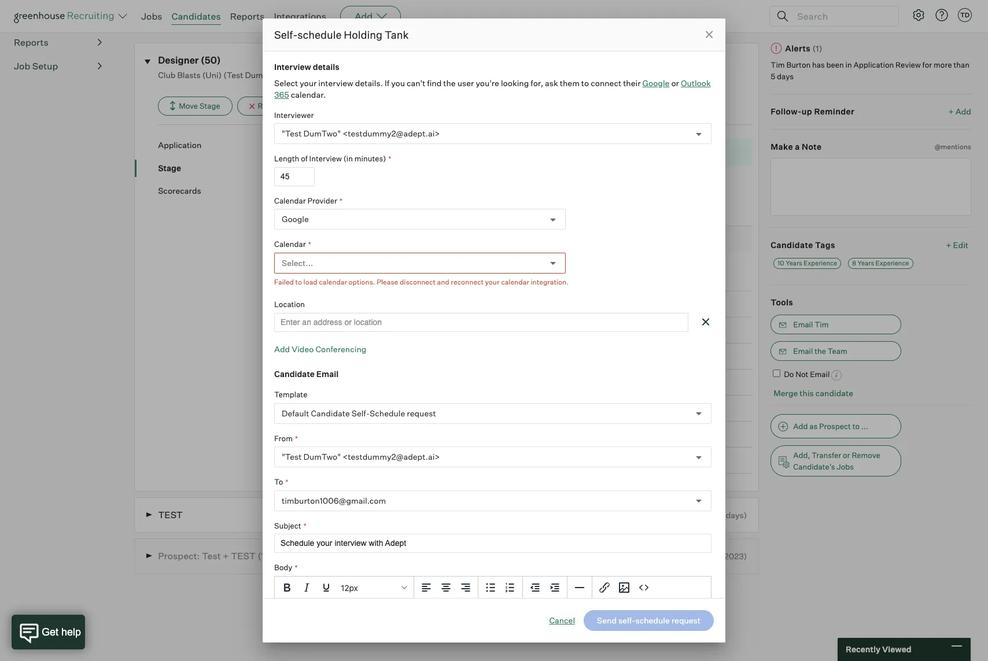 Task type: locate. For each thing, give the bounding box(es) containing it.
to left load
[[296, 278, 302, 286]]

email inside self-schedule holding tank dialog
[[317, 369, 339, 379]]

stage link
[[158, 162, 277, 174]]

add button
[[340, 6, 401, 27]]

0 horizontal spatial schedule
[[298, 28, 342, 41]]

2 <testdummy2@adept.ai> from the top
[[343, 452, 440, 462]]

0 vertical spatial "test dumtwo" <testdummy2@adept.ai>
[[282, 129, 440, 138]]

tim up 'email the team' on the right bottom
[[815, 320, 829, 329]]

0 vertical spatial tank
[[385, 28, 409, 41]]

candidate down onsite
[[311, 409, 350, 418]]

or inside self-schedule holding tank dialog
[[672, 78, 680, 88]]

failed
[[274, 278, 294, 286]]

1 vertical spatial the
[[815, 347, 827, 356]]

holding down add "popup button"
[[344, 28, 383, 41]]

2 vertical spatial candidate
[[311, 409, 350, 418]]

stage
[[200, 101, 220, 111], [158, 163, 181, 173]]

holding down interviews
[[295, 276, 325, 286]]

0 vertical spatial stage
[[200, 101, 220, 111]]

"test down the interviewer
[[282, 129, 302, 138]]

google right their
[[643, 78, 670, 88]]

candidate right this on the right of the page
[[816, 388, 854, 398]]

0 horizontal spatial your
[[300, 78, 317, 88]]

2 "test from the top
[[282, 452, 302, 462]]

<testdummy2@adept.ai> down default candidate self-schedule request
[[343, 452, 440, 462]]

0 vertical spatial the
[[444, 78, 456, 88]]

add left 5. at the left of the page
[[274, 344, 290, 354]]

google
[[643, 78, 670, 88], [282, 214, 309, 224]]

tank
[[385, 28, 409, 41], [336, 234, 355, 244], [326, 276, 345, 286]]

your up calendar .
[[300, 78, 317, 88]]

0 vertical spatial <testdummy2@adept.ai>
[[343, 129, 440, 138]]

0 horizontal spatial request
[[407, 409, 436, 418]]

None number field
[[274, 167, 315, 186]]

0 vertical spatial google
[[643, 78, 670, 88]]

"test down from
[[282, 452, 302, 462]]

1 vertical spatial test
[[202, 551, 221, 562]]

failed to load calendar options. please disconnect and reconnect your calendar integration. alert
[[274, 276, 712, 288]]

+ edit
[[947, 240, 969, 250]]

outlook 365 link
[[274, 78, 711, 99]]

request inside self-schedule holding tank dialog
[[407, 409, 436, 418]]

(in
[[344, 154, 353, 163]]

application right the "in"
[[854, 60, 894, 70]]

self-
[[274, 28, 298, 41], [352, 409, 370, 418]]

1 horizontal spatial reports link
[[230, 10, 265, 22]]

burton
[[787, 60, 811, 70]]

review left for
[[896, 60, 921, 70]]

0 horizontal spatial google
[[282, 214, 309, 224]]

debrief left (39
[[682, 510, 710, 520]]

not
[[796, 370, 809, 379]]

+ down calendar provider
[[295, 211, 300, 221]]

add,
[[794, 451, 811, 460]]

application right the 1.
[[303, 148, 348, 157]]

scorecards
[[158, 186, 201, 196]]

2 vertical spatial holding
[[295, 276, 325, 286]]

1 horizontal spatial the
[[815, 347, 827, 356]]

1 horizontal spatial your
[[485, 278, 500, 286]]

interview right the "of"
[[309, 154, 342, 163]]

on 2 jobs
[[134, 10, 172, 20]]

designer (50)
[[158, 54, 221, 66]]

their
[[623, 78, 641, 88]]

add for add as prospect to ...
[[794, 422, 808, 431]]

years right 10
[[786, 259, 803, 267]]

1 horizontal spatial or
[[843, 451, 851, 460]]

find
[[427, 78, 442, 88]]

0 vertical spatial request
[[648, 276, 677, 286]]

1 horizontal spatial test
[[349, 325, 366, 335]]

2
[[147, 10, 152, 20]]

1 vertical spatial your
[[485, 278, 500, 286]]

stage right move
[[200, 101, 220, 111]]

onsite
[[303, 377, 328, 387]]

1 horizontal spatial schedule
[[612, 276, 646, 286]]

0 horizontal spatial or
[[672, 78, 680, 88]]

"test dumtwo" <testdummy2@adept.ai> down default candidate self-schedule request
[[282, 452, 440, 462]]

in
[[846, 60, 852, 70]]

2 experience from the left
[[876, 259, 910, 267]]

(39
[[711, 510, 724, 520]]

stage up scorecards
[[158, 163, 181, 173]]

0 horizontal spatial reports link
[[14, 35, 102, 49]]

1 "test dumtwo" <testdummy2@adept.ai> from the top
[[282, 129, 440, 138]]

add inside button
[[794, 422, 808, 431]]

converted
[[604, 552, 643, 562]]

test left the (19)
[[231, 551, 256, 562]]

minutes)
[[355, 154, 386, 163]]

0 horizontal spatial years
[[786, 259, 803, 267]]

0 vertical spatial dumtwo"
[[304, 129, 341, 138]]

reject button
[[237, 97, 292, 116]]

add as prospect to ... button
[[771, 415, 902, 439]]

screen
[[350, 299, 378, 309]]

calendar .
[[291, 89, 326, 99]]

4. take home test
[[292, 325, 366, 335]]

1 horizontal spatial stage
[[200, 101, 220, 111]]

tim up 5
[[771, 60, 785, 70]]

google up 2. in the left top of the page
[[282, 214, 309, 224]]

2 toolbar from the left
[[479, 577, 523, 599]]

2 dumtwo" from the top
[[304, 452, 341, 462]]

add left "as" at the right
[[794, 422, 808, 431]]

years right 8
[[858, 259, 875, 267]]

candidate left (oct
[[654, 552, 692, 562]]

9. offer
[[292, 455, 322, 465]]

0 vertical spatial calendar
[[274, 196, 306, 205]]

0 vertical spatial reports
[[230, 10, 265, 22]]

schedule right the send at the right of the page
[[612, 276, 646, 286]]

1 vertical spatial application review
[[295, 191, 367, 201]]

preliminary
[[303, 299, 349, 309]]

1 vertical spatial schedule
[[612, 276, 646, 286]]

interview down provider
[[319, 211, 354, 221]]

6. onsite
[[292, 377, 328, 387]]

1 vertical spatial tim
[[815, 320, 829, 329]]

test right home
[[349, 325, 366, 335]]

1 dumtwo" from the top
[[304, 129, 341, 138]]

or left remove
[[843, 451, 851, 460]]

1 vertical spatial debrief
[[682, 510, 710, 520]]

12px group
[[275, 577, 711, 599]]

test
[[349, 325, 366, 335], [202, 551, 221, 562]]

1 vertical spatial calendar
[[274, 240, 306, 249]]

<testdummy2@adept.ai> for candidate email
[[343, 452, 440, 462]]

0 horizontal spatial reports
[[14, 37, 48, 48]]

1 vertical spatial schedule
[[370, 409, 405, 418]]

on
[[134, 10, 145, 20]]

1 vertical spatial "test dumtwo" <testdummy2@adept.ai>
[[282, 452, 440, 462]]

0 vertical spatial your
[[300, 78, 317, 88]]

reject
[[258, 101, 280, 111]]

jobs link
[[141, 10, 162, 22]]

candidate for candidate email
[[274, 369, 315, 379]]

+ up @mentions
[[949, 107, 954, 116]]

to
[[582, 78, 589, 88], [296, 278, 302, 286], [853, 422, 860, 431], [645, 552, 653, 562]]

1 vertical spatial self-
[[352, 409, 370, 418]]

1 vertical spatial reports link
[[14, 35, 102, 49]]

or right google link
[[672, 78, 680, 88]]

to left the ...
[[853, 422, 860, 431]]

prospect: test + test (19)
[[158, 551, 274, 562]]

reports link
[[230, 10, 265, 22], [14, 35, 102, 49]]

test up prospect:
[[158, 509, 183, 521]]

0 horizontal spatial the
[[444, 78, 456, 88]]

candidate
[[816, 388, 854, 398], [654, 552, 692, 562]]

technical
[[303, 351, 341, 361]]

0 vertical spatial candidate
[[771, 240, 814, 250]]

1 vertical spatial candidate
[[654, 552, 692, 562]]

calendar left integration.
[[501, 278, 530, 286]]

0 vertical spatial "test
[[282, 129, 302, 138]]

1 vertical spatial google
[[282, 214, 309, 224]]

tank up 3. preliminary screen at the left
[[326, 276, 345, 286]]

interview down home
[[342, 351, 379, 361]]

candidates link
[[172, 10, 221, 22]]

calendar up select... at the left of page
[[274, 240, 306, 249]]

0 horizontal spatial test
[[158, 509, 183, 521]]

test right prospect:
[[202, 551, 221, 562]]

candidates
[[172, 10, 221, 22]]

years
[[786, 259, 803, 267], [858, 259, 875, 267]]

move
[[179, 101, 198, 111]]

them
[[560, 78, 580, 88]]

debrief right 7.
[[303, 403, 332, 413]]

1 horizontal spatial test
[[231, 551, 256, 562]]

experience down tags
[[804, 259, 838, 267]]

interview
[[274, 62, 311, 71], [309, 154, 342, 163], [319, 211, 354, 221], [533, 276, 568, 286], [342, 351, 379, 361]]

1 vertical spatial <testdummy2@adept.ai>
[[343, 452, 440, 462]]

candidate down 5. at the left of the page
[[274, 369, 315, 379]]

follow link
[[947, 12, 972, 23]]

2 "test dumtwo" <testdummy2@adept.ai> from the top
[[282, 452, 440, 462]]

user
[[458, 78, 474, 88]]

email up 'email the team' on the right bottom
[[794, 320, 813, 329]]

schedule down linkedin link
[[298, 28, 342, 41]]

dumtwo" for details
[[304, 129, 341, 138]]

candidate up 10
[[771, 240, 814, 250]]

reconnect
[[451, 278, 484, 286]]

None text field
[[771, 158, 972, 216], [274, 534, 712, 553], [771, 158, 972, 216], [274, 534, 712, 553]]

0 horizontal spatial experience
[[804, 259, 838, 267]]

select
[[274, 78, 298, 88]]

greenhouse recruiting image
[[14, 9, 118, 23]]

add inside self-schedule holding tank dialog
[[274, 344, 290, 354]]

has
[[813, 60, 825, 70]]

1 vertical spatial reports
[[14, 37, 48, 48]]

1 horizontal spatial experience
[[876, 259, 910, 267]]

@mentions link
[[935, 141, 972, 152]]

google link
[[643, 78, 670, 88]]

details link
[[248, 10, 274, 27]]

(oct
[[694, 552, 711, 562]]

1 vertical spatial dumtwo"
[[304, 452, 341, 462]]

4 toolbar from the left
[[593, 577, 656, 599]]

add inside "popup button"
[[355, 10, 373, 22]]

1 vertical spatial or
[[843, 451, 851, 460]]

2 calendar from the top
[[274, 240, 306, 249]]

from
[[274, 434, 293, 443]]

the inside self-schedule holding tank dialog
[[444, 78, 456, 88]]

1 horizontal spatial self-
[[352, 409, 370, 418]]

0 horizontal spatial debrief
[[303, 403, 332, 413]]

add for add video conferencing
[[274, 344, 290, 354]]

1 horizontal spatial candidate
[[816, 388, 854, 398]]

interview up 'select' in the top of the page
[[274, 62, 311, 71]]

tank down add "popup button"
[[385, 28, 409, 41]]

your right reconnect
[[485, 278, 500, 286]]

12px button
[[336, 578, 412, 598]]

1 vertical spatial test
[[231, 551, 256, 562]]

0 vertical spatial application review
[[295, 171, 367, 180]]

2 years from the left
[[858, 259, 875, 267]]

interview for of
[[309, 154, 342, 163]]

toolbar
[[414, 577, 479, 599], [479, 577, 523, 599], [523, 577, 568, 599], [593, 577, 656, 599]]

0 vertical spatial tim
[[771, 60, 785, 70]]

select...
[[282, 258, 313, 268]]

1 experience from the left
[[804, 259, 838, 267]]

job
[[14, 60, 30, 72]]

add, transfer or remove candidate's jobs button
[[771, 446, 902, 477]]

1 horizontal spatial tim
[[815, 320, 829, 329]]

1 vertical spatial request
[[407, 409, 436, 418]]

the right find
[[444, 78, 456, 88]]

as
[[810, 422, 818, 431]]

0 vertical spatial candidate
[[816, 388, 854, 398]]

application up + add interview
[[295, 191, 338, 201]]

for
[[923, 60, 933, 70]]

years for 10
[[786, 259, 803, 267]]

0 vertical spatial test
[[158, 509, 183, 521]]

+ left edit
[[947, 240, 952, 250]]

<testdummy2@adept.ai> up (current
[[343, 129, 440, 138]]

calendar up 3. preliminary screen at the left
[[319, 278, 347, 286]]

1 calendar from the top
[[274, 196, 306, 205]]

1 vertical spatial stage
[[158, 163, 181, 173]]

1 vertical spatial "test
[[282, 452, 302, 462]]

"test dumtwo" <testdummy2@adept.ai>
[[282, 129, 440, 138], [282, 452, 440, 462]]

dumtwo" up length of interview (in minutes)
[[304, 129, 341, 138]]

2 vertical spatial tank
[[326, 276, 345, 286]]

experience right 8
[[876, 259, 910, 267]]

"test dumtwo" <testdummy2@adept.ai> up 1. application review (current stage)
[[282, 129, 440, 138]]

1 horizontal spatial years
[[858, 259, 875, 267]]

Search text field
[[795, 8, 888, 25]]

add up self-schedule holding tank
[[355, 10, 373, 22]]

1 vertical spatial tank
[[336, 234, 355, 244]]

holding right 2. in the left top of the page
[[303, 234, 334, 244]]

calendar left provider
[[274, 196, 306, 205]]

self- down integrations
[[274, 28, 298, 41]]

self-schedule holding tank dialog
[[263, 19, 726, 662]]

tank inside dialog
[[385, 28, 409, 41]]

application review up + add interview
[[295, 191, 367, 201]]

application review
[[295, 171, 367, 180], [295, 191, 367, 201]]

email down technical
[[317, 369, 339, 379]]

schedule inside dialog
[[298, 28, 342, 41]]

experience
[[804, 259, 838, 267], [876, 259, 910, 267]]

application review down length of interview (in minutes)
[[295, 171, 367, 180]]

load
[[304, 278, 318, 286]]

1 vertical spatial candidate
[[274, 369, 315, 379]]

pipeline link
[[14, 12, 102, 26]]

timburton1006@gmail.com
[[282, 496, 386, 506]]

the left team
[[815, 347, 827, 356]]

0 vertical spatial schedule
[[298, 28, 342, 41]]

tank down + add interview
[[336, 234, 355, 244]]

(19)
[[258, 551, 274, 562]]

0 horizontal spatial schedule
[[370, 409, 405, 418]]

0 horizontal spatial candidate
[[654, 552, 692, 562]]

0 vertical spatial holding
[[344, 28, 383, 41]]

dumtwo"
[[304, 129, 341, 138], [304, 452, 341, 462]]

1 toolbar from the left
[[414, 577, 479, 599]]

1 "test from the top
[[282, 129, 302, 138]]

+ for + add interview
[[295, 211, 300, 221]]

setup
[[32, 60, 58, 72]]

follow-up reminder
[[771, 107, 855, 116]]

6.
[[292, 377, 299, 387]]

self- right 7. debrief
[[352, 409, 370, 418]]

candidate for this
[[816, 388, 854, 398]]

10
[[778, 259, 785, 267]]

email up not on the bottom of the page
[[794, 347, 813, 356]]

1 years from the left
[[786, 259, 803, 267]]

0 vertical spatial self-
[[274, 28, 298, 41]]

td button
[[959, 8, 972, 22]]

0 horizontal spatial tim
[[771, 60, 785, 70]]

1 <testdummy2@adept.ai> from the top
[[343, 129, 440, 138]]

on 2 jobs link
[[134, 10, 172, 27]]

dumtwo" right 9.
[[304, 452, 341, 462]]

0 vertical spatial schedule
[[495, 276, 531, 286]]

0 vertical spatial or
[[672, 78, 680, 88]]

days)
[[726, 510, 747, 520]]

1 horizontal spatial request
[[648, 276, 677, 286]]



Task type: describe. For each thing, give the bounding box(es) containing it.
application down move
[[158, 140, 202, 150]]

days
[[777, 72, 794, 81]]

experience for 10 years experience
[[804, 259, 838, 267]]

can't
[[407, 78, 426, 88]]

1 horizontal spatial google
[[643, 78, 670, 88]]

tim burton has been in application review for more than 5 days
[[771, 60, 970, 81]]

1 horizontal spatial schedule
[[495, 276, 531, 286]]

Enter an address or location text field
[[274, 313, 689, 332]]

"test dumtwo" <testdummy2@adept.ai> for interview details
[[282, 129, 440, 138]]

club
[[158, 70, 176, 80]]

7. debrief
[[292, 403, 332, 413]]

1 horizontal spatial debrief
[[682, 510, 710, 520]]

holding inside self-schedule holding tank dialog
[[344, 28, 383, 41]]

recently
[[846, 645, 881, 655]]

schedule inside self-schedule holding tank dialog
[[370, 409, 405, 418]]

self-
[[595, 276, 612, 286]]

activity feed
[[185, 10, 235, 20]]

remove
[[852, 451, 881, 460]]

video
[[292, 344, 314, 354]]

dummy)
[[245, 70, 278, 80]]

calendar down 'select' in the top of the page
[[291, 89, 324, 99]]

integrations
[[274, 10, 327, 22]]

add down calendar provider
[[302, 211, 317, 221]]

"test dumtwo" <testdummy2@adept.ai> for candidate email
[[282, 452, 440, 462]]

been
[[827, 60, 844, 70]]

ask
[[545, 78, 558, 88]]

select your interview details. if you can't find the user you're looking for, ask them to connect their google or
[[274, 78, 680, 88]]

converted to candidate (oct 18, 2023)
[[604, 552, 747, 562]]

8
[[853, 259, 857, 267]]

to inside alert
[[296, 278, 302, 286]]

cancel link
[[550, 615, 575, 627]]

do not email
[[784, 370, 830, 379]]

add video conferencing link
[[274, 344, 367, 355]]

prospect
[[820, 422, 851, 431]]

stage inside button
[[200, 101, 220, 111]]

application down the "of"
[[295, 171, 338, 180]]

reports inside reports link
[[14, 37, 48, 48]]

"test for interview details
[[282, 129, 302, 138]]

0 vertical spatial test
[[349, 325, 366, 335]]

years for 8
[[858, 259, 875, 267]]

activity
[[185, 10, 214, 20]]

+ left the (19)
[[223, 551, 229, 562]]

0 vertical spatial debrief
[[303, 403, 332, 413]]

calendar for calendar provider
[[274, 196, 306, 205]]

none number field inside self-schedule holding tank dialog
[[274, 167, 315, 186]]

2023)
[[725, 552, 747, 562]]

10 years experience
[[778, 259, 838, 267]]

add, transfer or remove candidate's jobs
[[794, 451, 881, 472]]

+ for + add
[[949, 107, 954, 116]]

schedule interview link
[[495, 276, 568, 286]]

failed to load calendar options. please disconnect and reconnect your calendar integration.
[[274, 278, 569, 286]]

take
[[303, 325, 322, 335]]

for,
[[531, 78, 543, 88]]

or inside add, transfer or remove candidate's jobs
[[843, 451, 851, 460]]

email right not on the bottom of the page
[[810, 370, 830, 379]]

0 horizontal spatial self-
[[274, 28, 298, 41]]

@mentions
[[935, 142, 972, 151]]

+ add
[[949, 107, 972, 116]]

(current
[[380, 148, 414, 157]]

3.
[[292, 299, 299, 309]]

0 horizontal spatial test
[[202, 551, 221, 562]]

tim inside email tim button
[[815, 320, 829, 329]]

connect
[[591, 78, 622, 88]]

add up @mentions
[[956, 107, 972, 116]]

outlook 365
[[274, 78, 711, 99]]

1 vertical spatial holding
[[303, 234, 334, 244]]

do
[[784, 370, 794, 379]]

candidate for candidate tags
[[771, 240, 814, 250]]

you're
[[476, 78, 499, 88]]

email tim button
[[771, 315, 902, 335]]

this
[[800, 388, 814, 398]]

experience for 8 years experience
[[876, 259, 910, 267]]

transfer
[[812, 451, 842, 460]]

review right provider
[[340, 191, 367, 201]]

|
[[569, 276, 572, 286]]

(50)
[[201, 54, 221, 66]]

details.
[[355, 78, 383, 88]]

Do Not Email checkbox
[[773, 370, 781, 377]]

club blasts (uni) (test dummy)
[[158, 70, 280, 80]]

dumtwo" for email
[[304, 452, 341, 462]]

configure image
[[912, 8, 926, 22]]

home
[[323, 325, 347, 335]]

0 vertical spatial reports link
[[230, 10, 265, 22]]

add for add
[[355, 10, 373, 22]]

calendar for calendar
[[274, 240, 306, 249]]

3 toolbar from the left
[[523, 577, 568, 599]]

outlook
[[681, 78, 711, 88]]

10 years experience link
[[774, 258, 842, 269]]

make
[[771, 142, 794, 151]]

to inside button
[[853, 422, 860, 431]]

interview details
[[274, 62, 340, 71]]

to right them
[[582, 78, 589, 88]]

offer
[[303, 455, 322, 465]]

review inside tim burton has been in application review for more than 5 days
[[896, 60, 921, 70]]

looking
[[501, 78, 529, 88]]

jobs inside add, transfer or remove candidate's jobs
[[837, 463, 854, 472]]

length of interview (in minutes)
[[274, 154, 386, 163]]

scorecards link
[[158, 185, 277, 197]]

+ add interview link
[[295, 211, 354, 221]]

application inside tim burton has been in application review for more than 5 days
[[854, 60, 894, 70]]

if
[[385, 78, 390, 88]]

up
[[802, 107, 813, 116]]

details
[[313, 62, 340, 71]]

location
[[274, 300, 305, 309]]

candidate email
[[274, 369, 339, 379]]

2 application review from the top
[[295, 191, 367, 201]]

review down "(in"
[[340, 171, 367, 180]]

move stage button
[[158, 97, 232, 116]]

add video conferencing
[[274, 344, 367, 354]]

edit
[[954, 240, 969, 250]]

body
[[274, 563, 293, 572]]

2. holding tank
[[292, 234, 355, 244]]

candidate for to
[[654, 552, 692, 562]]

"test for candidate email
[[282, 452, 302, 462]]

more
[[934, 60, 953, 70]]

and
[[437, 278, 450, 286]]

a
[[795, 142, 800, 151]]

the inside button
[[815, 347, 827, 356]]

tim inside tim burton has been in application review for more than 5 days
[[771, 60, 785, 70]]

1 horizontal spatial reports
[[230, 10, 265, 22]]

your inside alert
[[485, 278, 500, 286]]

5. technical interview
[[292, 351, 379, 361]]

interview for technical
[[342, 351, 379, 361]]

to
[[274, 478, 283, 487]]

please
[[377, 278, 398, 286]]

12px toolbar
[[275, 577, 414, 599]]

email the team
[[794, 347, 848, 356]]

template
[[274, 390, 308, 399]]

to right converted
[[645, 552, 653, 562]]

review left (current
[[350, 148, 378, 157]]

interview
[[319, 78, 354, 88]]

1 application review from the top
[[295, 171, 367, 180]]

18,
[[712, 552, 723, 562]]

<testdummy2@adept.ai> for interview details
[[343, 129, 440, 138]]

activity feed link
[[185, 10, 235, 27]]

1.
[[293, 148, 299, 157]]

interview for add
[[319, 211, 354, 221]]

tools
[[771, 297, 794, 307]]

of
[[301, 154, 308, 163]]

interview left |
[[533, 276, 568, 286]]

move stage
[[179, 101, 220, 111]]

integration.
[[531, 278, 569, 286]]

.
[[324, 89, 326, 99]]

0 horizontal spatial stage
[[158, 163, 181, 173]]

+ for + edit
[[947, 240, 952, 250]]



Task type: vqa. For each thing, say whether or not it's contained in the screenshot.
(50)
yes



